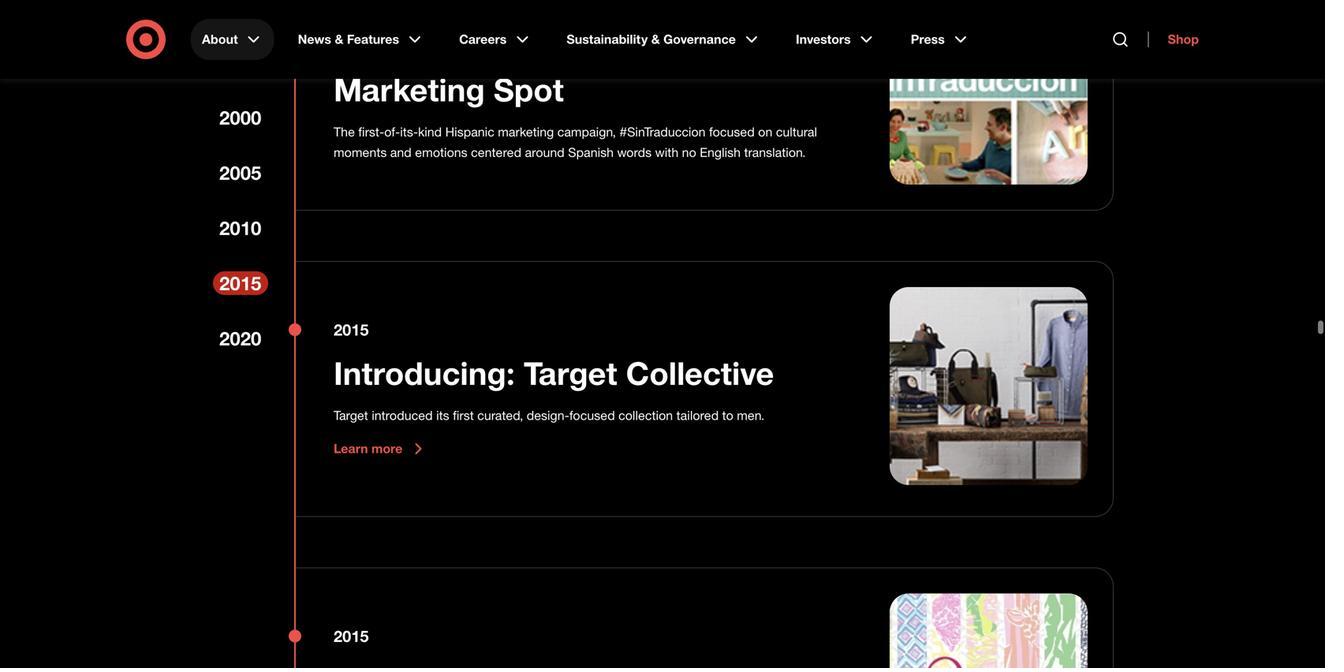 Task type: describe. For each thing, give the bounding box(es) containing it.
& for governance
[[652, 32, 660, 47]]

2010
[[219, 217, 262, 239]]

introducing: target collective button
[[334, 354, 774, 393]]

first-
[[359, 124, 384, 140]]

2000 link
[[213, 106, 268, 129]]

hispanic
[[446, 124, 495, 140]]

spanish
[[568, 145, 614, 160]]

cultural
[[776, 124, 818, 140]]

introducing:
[[334, 354, 515, 393]]

& for features
[[335, 32, 344, 47]]

2020
[[219, 327, 262, 350]]

tailored
[[677, 408, 719, 424]]

2005 link
[[213, 161, 268, 185]]

press link
[[900, 19, 982, 60]]

investors
[[796, 32, 851, 47]]

target's first spanish-language marketing spot
[[334, 31, 820, 109]]

kind
[[418, 124, 442, 140]]

the
[[334, 124, 355, 140]]

first
[[462, 31, 529, 69]]

2015 link
[[213, 271, 268, 295]]

introduced
[[372, 408, 433, 424]]

2 vertical spatial 2015
[[334, 627, 369, 646]]

spanish-
[[537, 31, 671, 69]]

0 horizontal spatial target
[[334, 408, 368, 424]]

campaign,
[[558, 124, 616, 140]]

spot
[[494, 70, 564, 109]]

marketing
[[498, 124, 554, 140]]

men.
[[737, 408, 765, 424]]

news & features
[[298, 32, 399, 47]]

shop
[[1168, 32, 1200, 47]]

design-
[[527, 408, 570, 424]]

focused inside the first-of-its-kind hispanic marketing campaign, #sintraduccion focused on cultural moments and emotions centered around spanish words with no english translation.
[[709, 124, 755, 140]]

learn
[[334, 441, 368, 457]]

no
[[682, 145, 697, 160]]

#sintraduccion
[[620, 124, 706, 140]]

investors link
[[785, 19, 888, 60]]

target inside button
[[524, 354, 618, 393]]

about link
[[191, 19, 274, 60]]



Task type: vqa. For each thing, say whether or not it's contained in the screenshot.
'Follow our story year to year.'
no



Task type: locate. For each thing, give the bounding box(es) containing it.
0 vertical spatial focused
[[709, 124, 755, 140]]

around
[[525, 145, 565, 160]]

2 & from the left
[[652, 32, 660, 47]]

of-
[[384, 124, 400, 140]]

2000
[[219, 106, 262, 129]]

about
[[202, 32, 238, 47]]

marketing
[[334, 70, 485, 109]]

focused
[[709, 124, 755, 140], [570, 408, 615, 424]]

2015
[[219, 272, 262, 295], [334, 321, 369, 340], [334, 627, 369, 646]]

target
[[524, 354, 618, 393], [334, 408, 368, 424]]

first
[[453, 408, 474, 424]]

english
[[700, 145, 741, 160]]

1 horizontal spatial &
[[652, 32, 660, 47]]

0 horizontal spatial focused
[[570, 408, 615, 424]]

and
[[390, 145, 412, 160]]

collection
[[619, 408, 673, 424]]

more
[[372, 441, 403, 457]]

sustainability
[[567, 32, 648, 47]]

0 horizontal spatial &
[[335, 32, 344, 47]]

governance
[[664, 32, 736, 47]]

moments
[[334, 145, 387, 160]]

collective
[[626, 354, 774, 393]]

its-
[[400, 124, 418, 140]]

0 vertical spatial 2015
[[219, 272, 262, 295]]

1 vertical spatial 2015
[[334, 321, 369, 340]]

words
[[618, 145, 652, 160]]

learn more
[[334, 441, 403, 457]]

1 vertical spatial target
[[334, 408, 368, 424]]

language
[[671, 31, 820, 69]]

2020 link
[[213, 327, 268, 350]]

careers
[[459, 32, 507, 47]]

1 & from the left
[[335, 32, 344, 47]]

emotions centered
[[415, 145, 522, 160]]

target up "learn"
[[334, 408, 368, 424]]

on
[[759, 124, 773, 140]]

target's
[[334, 31, 453, 69]]

1 horizontal spatial target
[[524, 354, 618, 393]]

2010 link
[[213, 216, 268, 240]]

sustainability & governance link
[[556, 19, 773, 60]]

2005
[[219, 161, 262, 184]]

with
[[655, 145, 679, 160]]

its
[[436, 408, 450, 424]]

1 vertical spatial focused
[[570, 408, 615, 424]]

curated,
[[478, 408, 523, 424]]

to
[[723, 408, 734, 424]]

careers link
[[448, 19, 543, 60]]

the first-of-its-kind hispanic marketing campaign, #sintraduccion focused on cultural moments and emotions centered around spanish words with no english translation.
[[334, 124, 818, 160]]

news & features link
[[287, 19, 436, 60]]

& left governance
[[652, 32, 660, 47]]

a desk with a bag and other objects on it image
[[890, 287, 1088, 485]]

0 vertical spatial target
[[524, 354, 618, 393]]

focused left collection
[[570, 408, 615, 424]]

1 horizontal spatial focused
[[709, 124, 755, 140]]

learn more button
[[334, 440, 428, 459]]

introducing: target collective
[[334, 354, 774, 393]]

a person and a child in a classroom image
[[890, 0, 1088, 185]]

sustainability & governance
[[567, 32, 736, 47]]

press
[[911, 32, 945, 47]]

news
[[298, 32, 331, 47]]

translation.
[[745, 145, 806, 160]]

target introduced its first curated, design-focused collection tailored to men.
[[334, 408, 765, 424]]

target up target introduced its first curated, design-focused collection tailored to men.
[[524, 354, 618, 393]]

shop link
[[1149, 32, 1200, 47]]

& right the news
[[335, 32, 344, 47]]

focused up the english
[[709, 124, 755, 140]]

features
[[347, 32, 399, 47]]

&
[[335, 32, 344, 47], [652, 32, 660, 47]]



